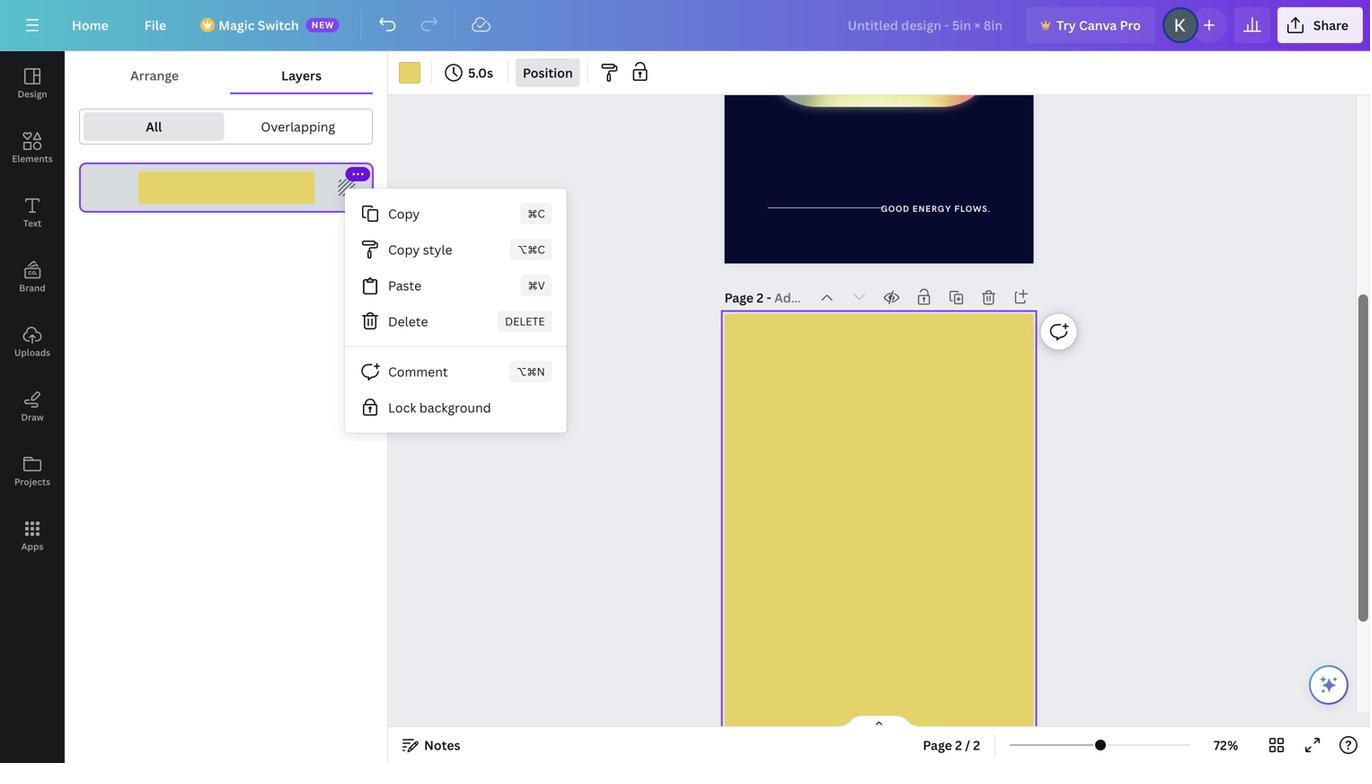 Task type: locate. For each thing, give the bounding box(es) containing it.
apps
[[21, 541, 43, 553]]

copy left style
[[388, 241, 420, 258]]

page
[[725, 289, 754, 306], [923, 737, 952, 754]]

page 2 / 2 button
[[916, 732, 988, 760]]

page 2 -
[[725, 289, 775, 306]]

text
[[23, 217, 41, 230]]

page inside button
[[923, 737, 952, 754]]

2 right /
[[974, 737, 981, 754]]

⌘c
[[528, 206, 545, 221]]

page for page 2 / 2
[[923, 737, 952, 754]]

1 horizontal spatial page
[[923, 737, 952, 754]]

arrange
[[130, 67, 179, 84]]

1 copy from the top
[[388, 205, 420, 222]]

elements
[[12, 153, 53, 165]]

try canva pro
[[1057, 17, 1141, 34]]

1 vertical spatial page
[[923, 737, 952, 754]]

page 2 / 2
[[923, 737, 981, 754]]

page left /
[[923, 737, 952, 754]]

Page title text field
[[775, 289, 808, 307]]

2
[[757, 289, 764, 306], [955, 737, 962, 754], [974, 737, 981, 754]]

2 left -
[[757, 289, 764, 306]]

2 horizontal spatial 2
[[974, 737, 981, 754]]

72%
[[1214, 737, 1239, 754]]

copy style
[[388, 241, 452, 258]]

5.0s
[[468, 64, 493, 81]]

copy up copy style
[[388, 205, 420, 222]]

0 horizontal spatial page
[[725, 289, 754, 306]]

0 vertical spatial page
[[725, 289, 754, 306]]

text button
[[0, 181, 65, 245]]

main menu bar
[[0, 0, 1370, 51]]

⌥⌘c
[[517, 242, 545, 257]]

0 horizontal spatial 2
[[757, 289, 764, 306]]

/
[[965, 737, 971, 754]]

share
[[1314, 17, 1349, 34]]

copy
[[388, 205, 420, 222], [388, 241, 420, 258]]

draw
[[21, 412, 44, 424]]

design
[[17, 88, 47, 100]]

page for page 2 -
[[725, 289, 754, 306]]

page left -
[[725, 289, 754, 306]]

1 horizontal spatial 2
[[955, 737, 962, 754]]

uploads button
[[0, 310, 65, 375]]

show pages image
[[836, 715, 922, 730]]

position
[[523, 64, 573, 81]]

projects
[[14, 476, 50, 488]]

uploads
[[14, 347, 50, 359]]

switch
[[258, 17, 299, 34]]

home
[[72, 17, 109, 34]]

new
[[312, 19, 334, 31]]

overlapping
[[261, 118, 335, 135]]

projects button
[[0, 439, 65, 504]]

0 vertical spatial copy
[[388, 205, 420, 222]]

notes button
[[395, 732, 468, 760]]

2 for -
[[757, 289, 764, 306]]

1 vertical spatial copy
[[388, 241, 420, 258]]

lock
[[388, 399, 416, 417]]

5.0s button
[[439, 58, 501, 87]]

2 left /
[[955, 737, 962, 754]]

side panel tab list
[[0, 51, 65, 569]]

delete
[[505, 314, 545, 329]]

file button
[[130, 7, 181, 43]]

layers
[[281, 67, 322, 84]]

flows.
[[954, 204, 991, 215]]

2 copy from the top
[[388, 241, 420, 258]]

arrange button
[[79, 58, 230, 93]]



Task type: describe. For each thing, give the bounding box(es) containing it.
brand
[[19, 282, 46, 294]]

position button
[[516, 58, 580, 87]]

draw button
[[0, 375, 65, 439]]

try
[[1057, 17, 1076, 34]]

lock background button
[[345, 390, 567, 426]]

elements button
[[0, 116, 65, 181]]

brand button
[[0, 245, 65, 310]]

notes
[[424, 737, 461, 754]]

canva
[[1079, 17, 1117, 34]]

energy
[[913, 204, 952, 215]]

comment
[[388, 364, 448, 381]]

Design title text field
[[834, 7, 1019, 43]]

background
[[419, 399, 491, 417]]

copy for copy
[[388, 205, 420, 222]]

magic switch
[[219, 17, 299, 34]]

72% button
[[1197, 732, 1255, 760]]

pro
[[1120, 17, 1141, 34]]

⌥⌘n
[[517, 364, 545, 379]]

share button
[[1278, 7, 1363, 43]]

file
[[144, 17, 166, 34]]

delete
[[388, 313, 428, 330]]

good
[[881, 204, 910, 215]]

good energy flows.
[[881, 204, 991, 215]]

canva assistant image
[[1318, 675, 1340, 696]]

2 for /
[[955, 737, 962, 754]]

all
[[146, 118, 162, 135]]

copy for copy style
[[388, 241, 420, 258]]

home link
[[58, 7, 123, 43]]

All button
[[84, 112, 224, 141]]

-
[[767, 289, 772, 306]]

#e8d253 image
[[399, 62, 421, 84]]

#e8d253 image
[[399, 62, 421, 84]]

⌘v
[[528, 278, 545, 293]]

magic
[[219, 17, 255, 34]]

design button
[[0, 51, 65, 116]]

apps button
[[0, 504, 65, 569]]

lock background
[[388, 399, 491, 417]]

Overlapping button
[[228, 112, 368, 141]]

paste
[[388, 277, 422, 294]]

try canva pro button
[[1026, 7, 1156, 43]]

layers button
[[230, 58, 373, 93]]

style
[[423, 241, 452, 258]]



Task type: vqa. For each thing, say whether or not it's contained in the screenshot.
+
no



